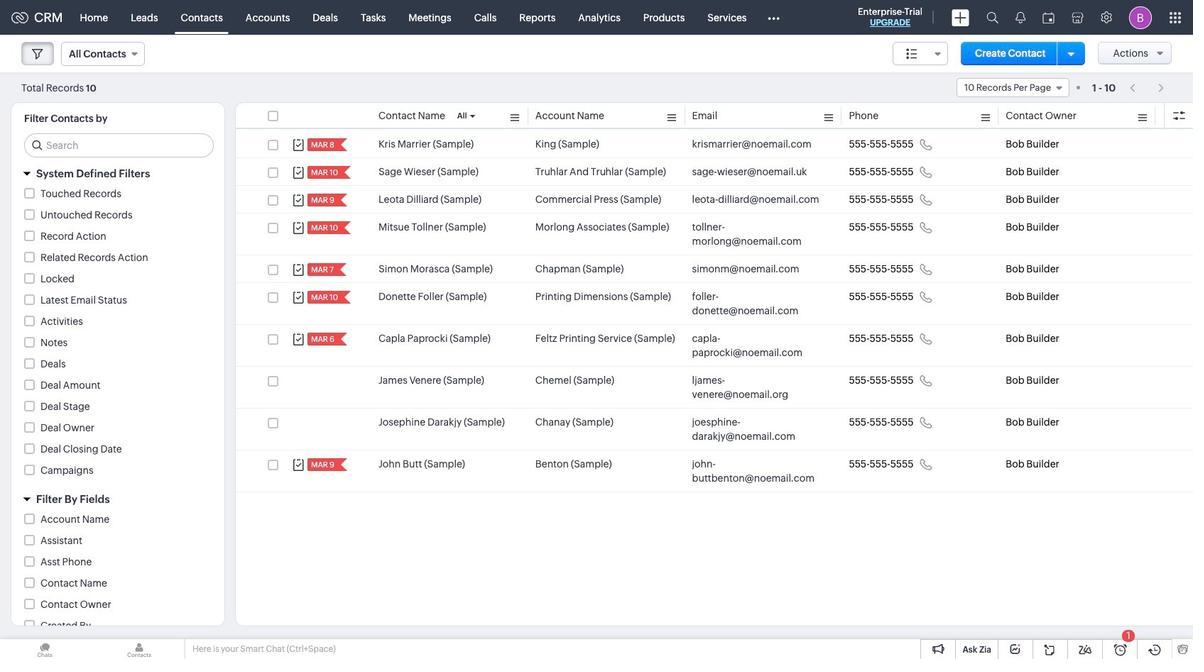 Task type: vqa. For each thing, say whether or not it's contained in the screenshot.
help image
no



Task type: describe. For each thing, give the bounding box(es) containing it.
signals element
[[1007, 0, 1034, 35]]

create menu element
[[943, 0, 978, 34]]

profile image
[[1129, 6, 1152, 29]]

logo image
[[11, 12, 28, 23]]

search element
[[978, 0, 1007, 35]]

chats image
[[0, 640, 89, 660]]

none field "size"
[[893, 42, 948, 65]]

Search text field
[[25, 134, 213, 157]]



Task type: locate. For each thing, give the bounding box(es) containing it.
row group
[[236, 131, 1193, 493]]

contacts image
[[94, 640, 184, 660]]

create menu image
[[952, 9, 970, 26]]

calendar image
[[1043, 12, 1055, 23]]

profile element
[[1121, 0, 1161, 34]]

size image
[[906, 48, 918, 60]]

navigation
[[1123, 77, 1172, 98]]

signals image
[[1016, 11, 1026, 23]]

search image
[[987, 11, 999, 23]]

None field
[[61, 42, 145, 66], [893, 42, 948, 65], [957, 78, 1070, 97], [61, 42, 145, 66], [957, 78, 1070, 97]]

Other Modules field
[[758, 6, 789, 29]]



